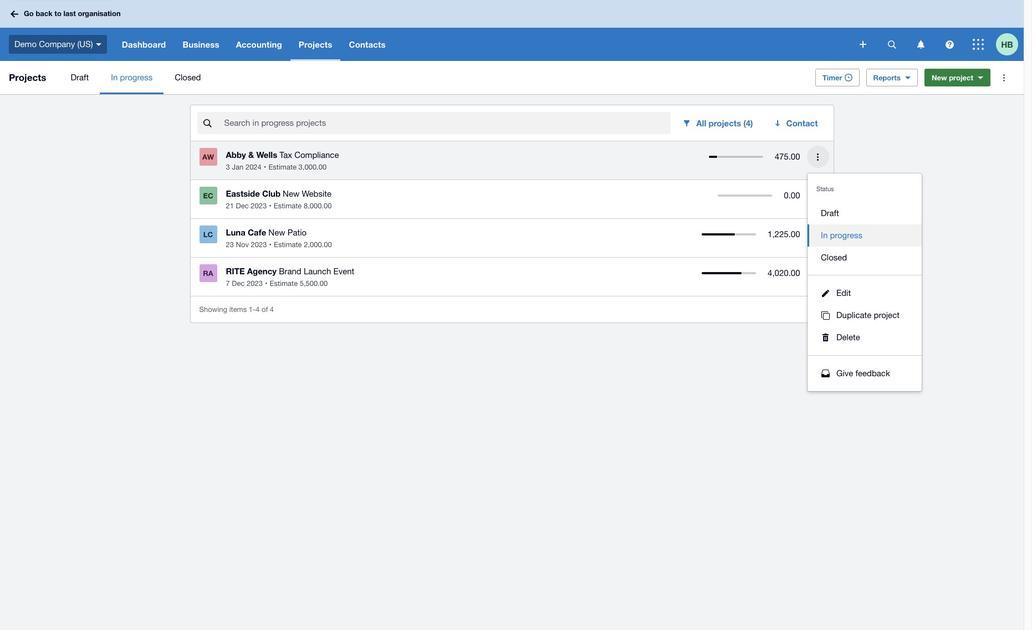 Task type: vqa. For each thing, say whether or not it's contained in the screenshot.


Task type: locate. For each thing, give the bounding box(es) containing it.
0 horizontal spatial progress
[[120, 73, 153, 82]]

all projects (4)
[[697, 118, 753, 128]]

projects down demo
[[9, 72, 46, 83]]

•
[[264, 163, 266, 171], [269, 202, 272, 210], [269, 241, 272, 249], [265, 280, 268, 288]]

navigation containing dashboard
[[114, 28, 852, 61]]

wells
[[257, 150, 277, 160]]

0 vertical spatial in
[[111, 73, 118, 82]]

estimate inside abby & wells tax compliance 3 jan 2024 • estimate 3,000.00
[[269, 163, 297, 171]]

• up agency
[[269, 241, 272, 249]]

1 horizontal spatial svg image
[[918, 40, 925, 49]]

1 horizontal spatial draft
[[821, 209, 840, 218]]

duplicate project
[[837, 311, 900, 320]]

dec inside eastside club new website 21 dec 2023 • estimate 8,000.00
[[236, 202, 249, 210]]

1 horizontal spatial closed
[[821, 253, 848, 262]]

progress for in progress link
[[120, 73, 153, 82]]

delete
[[837, 333, 861, 342]]

navigation
[[114, 28, 852, 61]]

svg image right (us) at the left top of the page
[[96, 43, 101, 46]]

in for in progress link
[[111, 73, 118, 82]]

2023 down agency
[[247, 280, 263, 288]]

0 vertical spatial wrapper image
[[819, 290, 833, 297]]

in progress link
[[100, 61, 164, 94]]

475.00
[[775, 152, 801, 161]]

1 vertical spatial 2023
[[251, 241, 267, 249]]

more options image
[[993, 67, 1016, 89], [807, 146, 829, 168]]

svg image up new project in the right of the page
[[946, 40, 954, 49]]

estimate down brand
[[270, 280, 298, 288]]

0 vertical spatial closed
[[175, 73, 201, 82]]

new
[[932, 73, 948, 82], [283, 189, 300, 199], [269, 228, 285, 237]]

feedback
[[856, 369, 891, 378]]

dec
[[236, 202, 249, 210], [232, 280, 245, 288]]

0 horizontal spatial in progress
[[111, 73, 153, 82]]

0 horizontal spatial draft
[[71, 73, 89, 82]]

navigation inside banner
[[114, 28, 852, 61]]

progress down dashboard link
[[120, 73, 153, 82]]

duplicate project button
[[808, 304, 922, 327]]

wrapper image down wrapper icon
[[819, 334, 833, 342]]

0 vertical spatial 2023
[[251, 202, 267, 210]]

luna
[[226, 227, 246, 237]]

draft down status
[[821, 209, 840, 218]]

estimate
[[269, 163, 297, 171], [274, 202, 302, 210], [274, 241, 302, 249], [270, 280, 298, 288]]

progress down draft button
[[831, 231, 863, 240]]

wrapper image left edit
[[819, 290, 833, 297]]

closed up edit
[[821, 253, 848, 262]]

svg image
[[973, 39, 984, 50], [918, 40, 925, 49], [860, 41, 867, 48]]

• inside abby & wells tax compliance 3 jan 2024 • estimate 3,000.00
[[264, 163, 266, 171]]

wrapper image inside edit button
[[819, 290, 833, 297]]

2023 inside rite agency brand launch event 7 dec 2023 • estimate 5,500.00
[[247, 280, 263, 288]]

dec right 21
[[236, 202, 249, 210]]

4 left of
[[256, 305, 260, 314]]

5,500.00
[[300, 280, 328, 288]]

banner
[[0, 0, 1024, 61]]

1 vertical spatial closed
[[821, 253, 848, 262]]

compliance
[[295, 150, 339, 160]]

0 vertical spatial more options image
[[993, 67, 1016, 89]]

project
[[950, 73, 974, 82], [874, 311, 900, 320]]

more options image right the 475.00
[[807, 146, 829, 168]]

contacts
[[349, 39, 386, 49]]

2023 for cafe
[[251, 241, 267, 249]]

project for duplicate project
[[874, 311, 900, 320]]

(us)
[[77, 39, 93, 49]]

2023 down the club on the top left of the page
[[251, 202, 267, 210]]

21
[[226, 202, 234, 210]]

rite
[[226, 266, 245, 276]]

1 horizontal spatial more options image
[[993, 67, 1016, 89]]

1 horizontal spatial project
[[950, 73, 974, 82]]

duplicate
[[837, 311, 872, 320]]

1 vertical spatial wrapper image
[[819, 334, 833, 342]]

1 vertical spatial in progress
[[821, 231, 863, 240]]

1 vertical spatial new
[[283, 189, 300, 199]]

2 vertical spatial 2023
[[247, 280, 263, 288]]

1 horizontal spatial 4
[[270, 305, 274, 314]]

in progress down draft button
[[821, 231, 863, 240]]

1 vertical spatial draft
[[821, 209, 840, 218]]

0 horizontal spatial in
[[111, 73, 118, 82]]

list box
[[808, 196, 922, 276]]

contacts button
[[341, 28, 394, 61]]

2 wrapper image from the top
[[819, 334, 833, 342]]

svg image
[[11, 10, 18, 17], [888, 40, 897, 49], [946, 40, 954, 49], [96, 43, 101, 46]]

Search in progress projects search field
[[223, 113, 671, 134]]

1 vertical spatial progress
[[831, 231, 863, 240]]

progress for in progress button
[[831, 231, 863, 240]]

dec right 7
[[232, 280, 245, 288]]

wrapper image left give
[[819, 370, 833, 378]]

1 vertical spatial in
[[821, 231, 828, 240]]

aw
[[202, 153, 214, 161]]

give feedback button
[[808, 363, 922, 385]]

• down agency
[[265, 280, 268, 288]]

0 horizontal spatial projects
[[9, 72, 46, 83]]

draft
[[71, 73, 89, 82], [821, 209, 840, 218]]

svg image left go
[[11, 10, 18, 17]]

0 vertical spatial draft
[[71, 73, 89, 82]]

estimate down the club on the top left of the page
[[274, 202, 302, 210]]

in progress inside button
[[821, 231, 863, 240]]

projects
[[299, 39, 332, 49], [9, 72, 46, 83]]

eastside club new website 21 dec 2023 • estimate 8,000.00
[[226, 189, 332, 210]]

demo
[[14, 39, 37, 49]]

0 horizontal spatial 4
[[256, 305, 260, 314]]

0 vertical spatial projects
[[299, 39, 332, 49]]

• down the club on the top left of the page
[[269, 202, 272, 210]]

• inside luna cafe new patio 23 nov 2023 • estimate 2,000.00
[[269, 241, 272, 249]]

group
[[808, 174, 922, 392]]

delete button
[[808, 327, 922, 349]]

closed link
[[164, 61, 212, 94]]

1 horizontal spatial projects
[[299, 39, 332, 49]]

2 4 from the left
[[270, 305, 274, 314]]

1 horizontal spatial progress
[[831, 231, 863, 240]]

0 vertical spatial dec
[[236, 202, 249, 210]]

2023 inside luna cafe new patio 23 nov 2023 • estimate 2,000.00
[[251, 241, 267, 249]]

in right the draft link
[[111, 73, 118, 82]]

draft inside button
[[821, 209, 840, 218]]

1 horizontal spatial in progress
[[821, 231, 863, 240]]

wrapper image
[[819, 290, 833, 297], [819, 334, 833, 342], [819, 370, 833, 378]]

in progress for in progress link
[[111, 73, 153, 82]]

svg image inside demo company (us) "popup button"
[[96, 43, 101, 46]]

wrapper image inside "give feedback" button
[[819, 370, 833, 378]]

new inside luna cafe new patio 23 nov 2023 • estimate 2,000.00
[[269, 228, 285, 237]]

estimate down tax at the left of the page
[[269, 163, 297, 171]]

progress
[[120, 73, 153, 82], [831, 231, 863, 240]]

wrapper image inside delete button
[[819, 334, 833, 342]]

project inside "popup button"
[[950, 73, 974, 82]]

2023 inside eastside club new website 21 dec 2023 • estimate 8,000.00
[[251, 202, 267, 210]]

to
[[55, 9, 62, 18]]

3 wrapper image from the top
[[819, 370, 833, 378]]

dec inside rite agency brand launch event 7 dec 2023 • estimate 5,500.00
[[232, 280, 245, 288]]

in right 1,225.00
[[821, 231, 828, 240]]

2023 for club
[[251, 202, 267, 210]]

new for eastside club
[[283, 189, 300, 199]]

edit
[[837, 288, 851, 298]]

1 vertical spatial more options image
[[807, 146, 829, 168]]

8,000.00
[[304, 202, 332, 210]]

0 vertical spatial in progress
[[111, 73, 153, 82]]

1 vertical spatial dec
[[232, 280, 245, 288]]

draft link
[[60, 61, 100, 94]]

closed inside button
[[821, 253, 848, 262]]

0 vertical spatial progress
[[120, 73, 153, 82]]

0 horizontal spatial svg image
[[860, 41, 867, 48]]

• right 2024
[[264, 163, 266, 171]]

in progress
[[111, 73, 153, 82], [821, 231, 863, 240]]

2 horizontal spatial svg image
[[973, 39, 984, 50]]

0 vertical spatial new
[[932, 73, 948, 82]]

timer button
[[816, 69, 860, 87]]

draft down (us) at the left top of the page
[[71, 73, 89, 82]]

give feedback
[[837, 369, 891, 378]]

new right cafe
[[269, 228, 285, 237]]

1 horizontal spatial in
[[821, 231, 828, 240]]

2023 down cafe
[[251, 241, 267, 249]]

wrapper image for give feedback
[[819, 370, 833, 378]]

2 vertical spatial wrapper image
[[819, 370, 833, 378]]

closed down the business
[[175, 73, 201, 82]]

list box containing draft
[[808, 196, 922, 276]]

0 horizontal spatial project
[[874, 311, 900, 320]]

demo company (us) button
[[0, 28, 114, 61]]

project inside "button"
[[874, 311, 900, 320]]

estimate inside eastside club new website 21 dec 2023 • estimate 8,000.00
[[274, 202, 302, 210]]

new right the club on the top left of the page
[[283, 189, 300, 199]]

4
[[256, 305, 260, 314], [270, 305, 274, 314]]

0 horizontal spatial closed
[[175, 73, 201, 82]]

in progress down dashboard link
[[111, 73, 153, 82]]

1 vertical spatial project
[[874, 311, 900, 320]]

in
[[111, 73, 118, 82], [821, 231, 828, 240]]

3,000.00
[[299, 163, 327, 171]]

in inside button
[[821, 231, 828, 240]]

more options image down hb on the top right of the page
[[993, 67, 1016, 89]]

1 wrapper image from the top
[[819, 290, 833, 297]]

estimate down "patio"
[[274, 241, 302, 249]]

contact
[[787, 118, 818, 128]]

new right reports popup button
[[932, 73, 948, 82]]

2 vertical spatial new
[[269, 228, 285, 237]]

4 right of
[[270, 305, 274, 314]]

back
[[36, 9, 53, 18]]

3
[[226, 163, 230, 171]]

0 vertical spatial project
[[950, 73, 974, 82]]

progress inside button
[[831, 231, 863, 240]]

new inside eastside club new website 21 dec 2023 • estimate 8,000.00
[[283, 189, 300, 199]]

2023
[[251, 202, 267, 210], [251, 241, 267, 249], [247, 280, 263, 288]]

projects left contacts
[[299, 39, 332, 49]]

closed
[[175, 73, 201, 82], [821, 253, 848, 262]]



Task type: describe. For each thing, give the bounding box(es) containing it.
hb
[[1002, 39, 1014, 49]]

website
[[302, 189, 332, 199]]

estimate inside rite agency brand launch event 7 dec 2023 • estimate 5,500.00
[[270, 280, 298, 288]]

showing items 1-4 of 4
[[199, 305, 274, 314]]

agency
[[247, 266, 277, 276]]

group containing draft
[[808, 174, 922, 392]]

new project button
[[925, 69, 991, 87]]

go back to last organisation link
[[7, 4, 127, 24]]

new inside "popup button"
[[932, 73, 948, 82]]

launch
[[304, 267, 331, 276]]

luna cafe new patio 23 nov 2023 • estimate 2,000.00
[[226, 227, 332, 249]]

draft for draft button
[[821, 209, 840, 218]]

all
[[697, 118, 707, 128]]

all projects (4) button
[[676, 112, 762, 134]]

• inside rite agency brand launch event 7 dec 2023 • estimate 5,500.00
[[265, 280, 268, 288]]

brand
[[279, 267, 302, 276]]

• inside eastside club new website 21 dec 2023 • estimate 8,000.00
[[269, 202, 272, 210]]

projects
[[709, 118, 742, 128]]

give
[[837, 369, 854, 378]]

organisation
[[78, 9, 121, 18]]

jan
[[232, 163, 244, 171]]

&
[[249, 150, 254, 160]]

2,000.00
[[304, 241, 332, 249]]

closed button
[[808, 247, 922, 269]]

business button
[[174, 28, 228, 61]]

reports
[[874, 73, 901, 82]]

wrapper image for edit
[[819, 290, 833, 297]]

cafe
[[248, 227, 266, 237]]

0 horizontal spatial more options image
[[807, 146, 829, 168]]

timer
[[823, 73, 843, 82]]

event
[[334, 267, 355, 276]]

banner containing hb
[[0, 0, 1024, 61]]

svg image inside go back to last organisation link
[[11, 10, 18, 17]]

1-
[[249, 305, 256, 314]]

draft for the draft link
[[71, 73, 89, 82]]

eastside
[[226, 189, 260, 199]]

tax
[[280, 150, 292, 160]]

items
[[229, 305, 247, 314]]

patio
[[288, 228, 307, 237]]

wrapper image
[[819, 311, 833, 320]]

demo company (us)
[[14, 39, 93, 49]]

accounting
[[236, 39, 282, 49]]

nov
[[236, 241, 249, 249]]

svg image up reports popup button
[[888, 40, 897, 49]]

dashboard
[[122, 39, 166, 49]]

rite agency brand launch event 7 dec 2023 • estimate 5,500.00
[[226, 266, 355, 288]]

last
[[63, 9, 76, 18]]

closed for closed link
[[175, 73, 201, 82]]

dashboard link
[[114, 28, 174, 61]]

draft button
[[808, 202, 922, 225]]

23
[[226, 241, 234, 249]]

(4)
[[744, 118, 753, 128]]

7
[[226, 280, 230, 288]]

ra
[[203, 269, 213, 278]]

company
[[39, 39, 75, 49]]

lc
[[203, 230, 213, 239]]

in for in progress button
[[821, 231, 828, 240]]

1 4 from the left
[[256, 305, 260, 314]]

club
[[262, 189, 281, 199]]

abby & wells tax compliance 3 jan 2024 • estimate 3,000.00
[[226, 150, 339, 171]]

projects button
[[291, 28, 341, 61]]

ec
[[203, 191, 213, 200]]

2024
[[246, 163, 262, 171]]

abby
[[226, 150, 246, 160]]

hb button
[[997, 28, 1024, 61]]

edit button
[[808, 282, 922, 304]]

reports button
[[867, 69, 918, 87]]

estimate inside luna cafe new patio 23 nov 2023 • estimate 2,000.00
[[274, 241, 302, 249]]

project for new project
[[950, 73, 974, 82]]

new for luna cafe
[[269, 228, 285, 237]]

accounting button
[[228, 28, 291, 61]]

business
[[183, 39, 219, 49]]

projects inside popup button
[[299, 39, 332, 49]]

wrapper image for delete
[[819, 334, 833, 342]]

showing
[[199, 305, 227, 314]]

go back to last organisation
[[24, 9, 121, 18]]

of
[[262, 305, 268, 314]]

0.00
[[784, 191, 801, 200]]

in progress button
[[808, 225, 922, 247]]

1 vertical spatial projects
[[9, 72, 46, 83]]

closed for "closed" button
[[821, 253, 848, 262]]

1,225.00
[[768, 230, 801, 239]]

new project
[[932, 73, 974, 82]]

contact button
[[767, 112, 827, 134]]

status
[[817, 186, 835, 192]]

4,020.00
[[768, 268, 801, 278]]

go
[[24, 9, 34, 18]]

in progress for in progress button
[[821, 231, 863, 240]]



